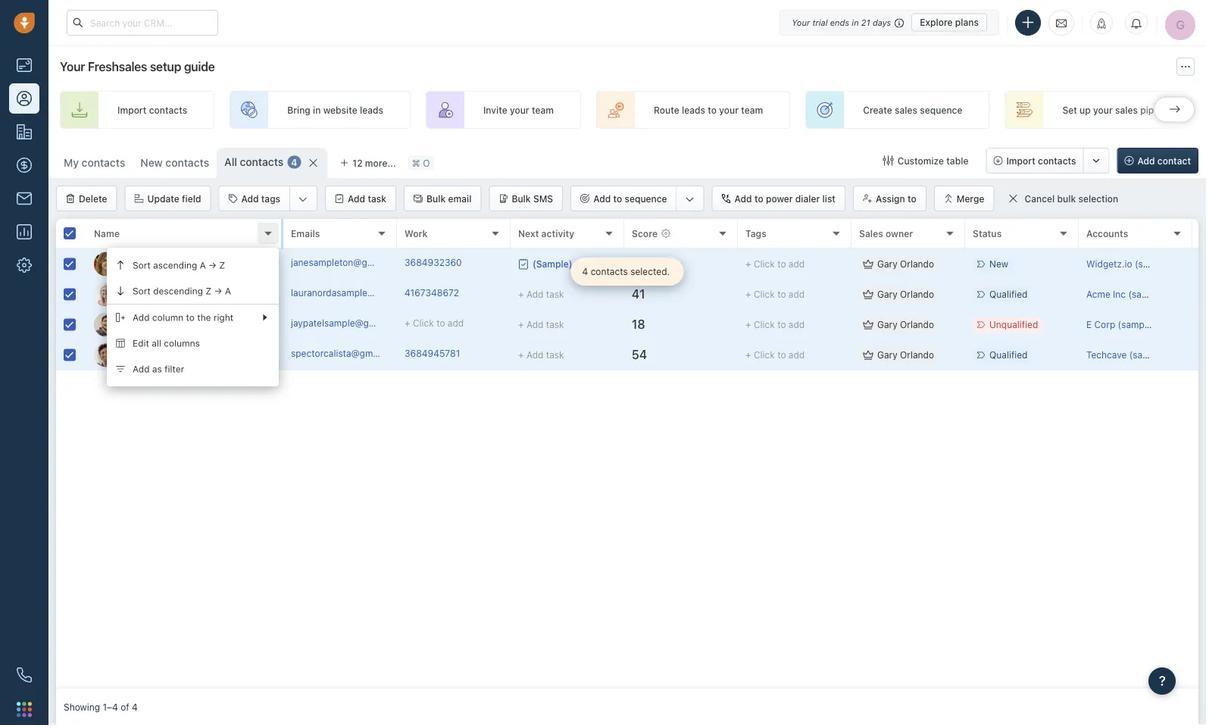Task type: describe. For each thing, give the bounding box(es) containing it.
→ for a
[[214, 286, 222, 296]]

all contacts link
[[224, 155, 284, 170]]

gary for 41
[[878, 289, 898, 300]]

plans
[[956, 17, 979, 28]]

sales owner
[[859, 228, 914, 239]]

spector calista (sample)
[[124, 349, 248, 361]]

add as filter
[[133, 364, 184, 374]]

gary orlando for 54
[[878, 350, 935, 360]]

container_wx8msf4aqz5i3rn1 image for 3684932360
[[863, 259, 874, 269]]

1 cell from the top
[[1193, 249, 1207, 279]]

name row
[[56, 219, 283, 249]]

invite
[[484, 105, 508, 115]]

laura norda (sample)
[[124, 288, 233, 301]]

Search your CRM... text field
[[67, 10, 218, 36]]

sequence for create sales sequence
[[920, 105, 963, 115]]

add task button
[[325, 186, 396, 211]]

power
[[766, 193, 793, 204]]

2 sales from the left
[[1116, 105, 1138, 115]]

add to sequence button
[[572, 186, 677, 211]]

selected.
[[631, 266, 670, 277]]

bulk for bulk email
[[427, 193, 446, 204]]

widgetz.io (sample)
[[1087, 259, 1173, 269]]

1 sales from the left
[[895, 105, 918, 115]]

explore plans
[[920, 17, 979, 28]]

acme inc (sample) link
[[1087, 289, 1167, 300]]

accounts
[[1087, 228, 1129, 239]]

the
[[197, 312, 211, 323]]

jane
[[124, 258, 148, 270]]

route leads to your team
[[654, 105, 763, 115]]

import contacts button
[[986, 148, 1084, 174]]

route leads to your team link
[[596, 91, 791, 129]]

orlando for 18
[[900, 319, 935, 330]]

(sample) for acme inc (sample)
[[1129, 289, 1167, 300]]

1 gary from the top
[[878, 259, 898, 269]]

new for new contacts
[[140, 157, 163, 169]]

bulk email
[[427, 193, 472, 204]]

bulk email button
[[404, 186, 482, 211]]

all
[[224, 156, 237, 168]]

explore
[[920, 17, 953, 28]]

add to sequence
[[594, 193, 667, 204]]

qualified for 41
[[990, 289, 1028, 300]]

3684945781
[[405, 348, 460, 359]]

cancel bulk selection
[[1025, 194, 1119, 204]]

press space to deselect this row. row containing 41
[[283, 280, 1207, 310]]

orlando for 54
[[900, 350, 935, 360]]

acme
[[1087, 289, 1111, 300]]

contacts up field
[[166, 157, 209, 169]]

0 horizontal spatial 4
[[132, 702, 138, 712]]

e corp (sample)
[[1087, 319, 1156, 330]]

work
[[405, 228, 428, 239]]

+ click to add for 18
[[746, 319, 805, 330]]

team inside route leads to your team link
[[741, 105, 763, 115]]

container_wx8msf4aqz5i3rn1 image for 4167348672
[[863, 289, 874, 300]]

to inside menu
[[186, 312, 195, 323]]

showing 1–4 of 4
[[64, 702, 138, 712]]

unqualified
[[990, 319, 1039, 330]]

12
[[353, 158, 363, 168]]

(sample) for jane sampleton (sample)
[[208, 258, 252, 270]]

edit all columns menu item
[[107, 330, 279, 356]]

+ add task for 54
[[518, 350, 564, 360]]

press space to deselect this row. row containing 18
[[283, 310, 1207, 340]]

click for 18
[[754, 319, 775, 330]]

update field
[[147, 193, 201, 204]]

grid containing 48
[[56, 218, 1207, 689]]

trial
[[813, 17, 828, 27]]

add as filter menu item
[[107, 356, 279, 382]]

name column header
[[86, 219, 283, 249]]

my contacts
[[64, 157, 125, 169]]

add for add to power dialer list
[[735, 193, 752, 204]]

import for import contacts button
[[1007, 155, 1036, 166]]

contacts down setup
[[149, 105, 187, 115]]

contacts left the 48
[[591, 266, 628, 277]]

merge button
[[934, 186, 995, 211]]

new contacts
[[140, 157, 209, 169]]

4 contacts selected.
[[582, 266, 670, 277]]

inc
[[1113, 289, 1126, 300]]

j image for jane sampleton (sample)
[[94, 252, 118, 276]]

janesampleton@gmail.com
[[291, 257, 406, 268]]

all contacts 4
[[224, 156, 297, 168]]

jane sampleton (sample)
[[124, 258, 252, 270]]

your trial ends in 21 days
[[792, 17, 891, 27]]

1 vertical spatial 4
[[582, 266, 588, 277]]

descending
[[153, 286, 203, 296]]

invite your team
[[484, 105, 554, 115]]

import for import contacts link
[[117, 105, 147, 115]]

cell for 18
[[1193, 310, 1207, 340]]

freshsales
[[88, 59, 147, 74]]

bring
[[287, 105, 311, 115]]

add for 54
[[789, 350, 805, 360]]

container_wx8msf4aqz5i3rn1 image for 3684945781
[[863, 350, 874, 360]]

1 your from the left
[[510, 105, 530, 115]]

import contacts for import contacts button
[[1007, 155, 1077, 166]]

website
[[323, 105, 357, 115]]

days
[[873, 17, 891, 27]]

laura
[[124, 288, 152, 301]]

orlando for 41
[[900, 289, 935, 300]]

a inside menu item
[[200, 260, 206, 271]]

import contacts link
[[60, 91, 215, 129]]

tags
[[746, 228, 767, 239]]

techcave
[[1087, 350, 1127, 360]]

4167348672 link
[[405, 286, 459, 303]]

gary for 18
[[878, 319, 898, 330]]

l image
[[94, 282, 118, 307]]

import contacts for import contacts link
[[117, 105, 187, 115]]

add contact
[[1138, 155, 1191, 166]]

spector calista (sample) link
[[124, 348, 248, 363]]

jay patel (sample) link
[[124, 317, 217, 332]]

email
[[448, 193, 472, 204]]

widgetz.io
[[1087, 259, 1133, 269]]

21
[[862, 17, 871, 27]]

bulk
[[1058, 194, 1076, 204]]

selection
[[1079, 194, 1119, 204]]

click for 41
[[754, 289, 775, 300]]

+ add task for 41
[[518, 289, 564, 300]]

⌘
[[412, 158, 420, 168]]

janesampleton@gmail.com 3684932360
[[291, 257, 462, 268]]

1 orlando from the top
[[900, 259, 935, 269]]

⌘ o
[[412, 158, 430, 168]]

(sample) down e corp (sample) link
[[1130, 350, 1168, 360]]

angle down image for add to sequence
[[686, 192, 695, 207]]

contacts right my
[[82, 157, 125, 169]]

corp
[[1095, 319, 1116, 330]]

add task
[[348, 193, 387, 204]]

right
[[214, 312, 234, 323]]

qualified for 54
[[990, 350, 1028, 360]]

set up your sales pipeline
[[1063, 105, 1175, 115]]

1 leads from the left
[[360, 105, 383, 115]]

bring in website leads
[[287, 105, 383, 115]]

(sample) for spector calista (sample)
[[204, 349, 248, 361]]

press space to deselect this row. row containing 54
[[283, 340, 1207, 371]]

z inside menu item
[[219, 260, 225, 271]]

name
[[94, 228, 120, 239]]

add tags button
[[219, 186, 290, 211]]

jay patel (sample)
[[124, 318, 217, 331]]

gary orlando for 41
[[878, 289, 935, 300]]

3 your from the left
[[1094, 105, 1113, 115]]

0 horizontal spatial container_wx8msf4aqz5i3rn1 image
[[863, 319, 874, 330]]

add for add as filter
[[133, 364, 150, 374]]

team inside the invite your team link
[[532, 105, 554, 115]]

pipeline
[[1141, 105, 1175, 115]]

angle down image for add tags
[[299, 192, 308, 207]]

1 gary orlando from the top
[[878, 259, 935, 269]]

12 more... button
[[331, 152, 405, 174]]

update
[[147, 193, 179, 204]]

sort for sort ascending a → z
[[133, 260, 151, 271]]

phone image
[[17, 668, 32, 683]]

add to sequence group
[[571, 186, 705, 211]]

container_wx8msf4aqz5i3rn1 image for customize table
[[884, 155, 894, 166]]



Task type: locate. For each thing, give the bounding box(es) containing it.
2 gary from the top
[[878, 289, 898, 300]]

orlando
[[900, 259, 935, 269], [900, 289, 935, 300], [900, 319, 935, 330], [900, 350, 935, 360]]

gary orlando for 18
[[878, 319, 935, 330]]

explore plans link
[[912, 13, 988, 31]]

row group containing 48
[[283, 249, 1207, 371]]

press space to deselect this row. row containing jay patel (sample)
[[56, 310, 283, 340]]

jaypatelsample@gmail.com
[[291, 318, 407, 328]]

0 vertical spatial your
[[792, 17, 810, 27]]

2 your from the left
[[719, 105, 739, 115]]

score
[[632, 228, 658, 239]]

sequence inside 'button'
[[625, 193, 667, 204]]

1 vertical spatial sequence
[[625, 193, 667, 204]]

→ inside menu item
[[209, 260, 217, 271]]

your left 'trial'
[[792, 17, 810, 27]]

1 vertical spatial import
[[1007, 155, 1036, 166]]

techcave (sample)
[[1087, 350, 1168, 360]]

j image left jay
[[94, 313, 118, 337]]

jaypatelsample@gmail.com + click to add
[[291, 318, 464, 328]]

edit all columns
[[133, 338, 200, 349]]

1 vertical spatial a
[[225, 286, 231, 296]]

add column to the right
[[133, 312, 234, 323]]

delete
[[79, 193, 107, 204]]

import inside import contacts link
[[117, 105, 147, 115]]

0 vertical spatial →
[[209, 260, 217, 271]]

+ click to add for 54
[[746, 350, 805, 360]]

1 vertical spatial your
[[60, 59, 85, 74]]

z
[[219, 260, 225, 271], [206, 286, 212, 296]]

in right the bring
[[313, 105, 321, 115]]

→ for z
[[209, 260, 217, 271]]

bulk left email
[[427, 193, 446, 204]]

1 horizontal spatial 4
[[291, 157, 297, 167]]

2 vertical spatial + add task
[[518, 350, 564, 360]]

cell for 54
[[1193, 340, 1207, 370]]

import up cancel
[[1007, 155, 1036, 166]]

→ up sort descending z → a menu item on the left top of the page
[[209, 260, 217, 271]]

1 bulk from the left
[[427, 193, 446, 204]]

1 + add task from the top
[[518, 289, 564, 300]]

(sample) down right
[[204, 349, 248, 361]]

0 vertical spatial j image
[[94, 252, 118, 276]]

import contacts inside button
[[1007, 155, 1077, 166]]

0 horizontal spatial your
[[60, 59, 85, 74]]

0 vertical spatial a
[[200, 260, 206, 271]]

emails
[[291, 228, 320, 239]]

4 + click to add from the top
[[746, 350, 805, 360]]

0 horizontal spatial z
[[206, 286, 212, 296]]

1 vertical spatial + add task
[[518, 319, 564, 330]]

angle down image
[[299, 192, 308, 207], [686, 192, 695, 207]]

your left freshsales at the top left
[[60, 59, 85, 74]]

press space to deselect this row. row containing jane sampleton (sample)
[[56, 249, 283, 280]]

4 cell from the top
[[1193, 340, 1207, 370]]

new for new
[[990, 259, 1009, 269]]

54
[[632, 348, 647, 362]]

(sample) for jay patel (sample)
[[172, 318, 217, 331]]

sort ascending a → z menu item
[[107, 252, 279, 278]]

spectorcalista@gmail.com link
[[291, 347, 404, 363]]

41
[[632, 287, 645, 301]]

dialer
[[796, 193, 820, 204]]

jay
[[124, 318, 142, 331]]

jane sampleton (sample) link
[[124, 257, 252, 272]]

j image left jane
[[94, 252, 118, 276]]

new down status
[[990, 259, 1009, 269]]

import contacts up cancel
[[1007, 155, 1077, 166]]

next activity
[[518, 228, 575, 239]]

spectorcalista@gmail.com 3684945781
[[291, 348, 460, 359]]

set
[[1063, 105, 1078, 115]]

4 right of
[[132, 702, 138, 712]]

angle down image inside add to sequence group
[[686, 192, 695, 207]]

2 + click to add from the top
[[746, 289, 805, 300]]

laura norda (sample) link
[[124, 287, 233, 302]]

0 vertical spatial 4
[[291, 157, 297, 167]]

z up the
[[206, 286, 212, 296]]

4 gary from the top
[[878, 350, 898, 360]]

lauranordasample@gmail.com link
[[291, 286, 420, 303]]

(sample) up acme inc (sample)
[[1135, 259, 1173, 269]]

email image
[[1057, 17, 1067, 29]]

a inside menu item
[[225, 286, 231, 296]]

customize table
[[898, 155, 969, 166]]

1 horizontal spatial bulk
[[512, 193, 531, 204]]

1 vertical spatial qualified
[[990, 350, 1028, 360]]

add for add column to the right
[[133, 312, 150, 323]]

add for add task
[[348, 193, 365, 204]]

cell
[[1193, 249, 1207, 279], [1193, 280, 1207, 309], [1193, 310, 1207, 340], [1193, 340, 1207, 370]]

1 horizontal spatial in
[[852, 17, 859, 27]]

sequence up "customize table"
[[920, 105, 963, 115]]

2 vertical spatial 4
[[132, 702, 138, 712]]

qualified down the unqualified at the top of the page
[[990, 350, 1028, 360]]

your for your trial ends in 21 days
[[792, 17, 810, 27]]

sequence up score on the right of page
[[625, 193, 667, 204]]

to inside 'button'
[[614, 193, 622, 204]]

menu
[[107, 248, 279, 387]]

column
[[152, 312, 184, 323]]

1 horizontal spatial new
[[990, 259, 1009, 269]]

to
[[708, 105, 717, 115], [614, 193, 622, 204], [755, 193, 764, 204], [908, 193, 917, 204], [778, 259, 786, 269], [778, 289, 786, 300], [186, 312, 195, 323], [437, 318, 445, 328], [778, 319, 786, 330], [778, 350, 786, 360]]

phone element
[[9, 660, 39, 690]]

menu containing sort ascending a → z
[[107, 248, 279, 387]]

table
[[947, 155, 969, 166]]

sort inside sort ascending a → z menu item
[[133, 260, 151, 271]]

acme inc (sample)
[[1087, 289, 1167, 300]]

task
[[368, 193, 387, 204], [546, 289, 564, 300], [546, 319, 564, 330], [546, 350, 564, 360]]

2 j image from the top
[[94, 313, 118, 337]]

more...
[[365, 158, 396, 168]]

sort descending z → a menu item
[[107, 278, 279, 304]]

(sample) up sort descending z → a menu item on the left top of the page
[[208, 258, 252, 270]]

1 vertical spatial j image
[[94, 313, 118, 337]]

sort up the laura
[[133, 260, 151, 271]]

bring in website leads link
[[230, 91, 411, 129]]

list
[[823, 193, 836, 204]]

0 vertical spatial sequence
[[920, 105, 963, 115]]

qualified
[[990, 289, 1028, 300], [990, 350, 1028, 360]]

0 vertical spatial sort
[[133, 260, 151, 271]]

(sample) for laura norda (sample)
[[189, 288, 233, 301]]

container_wx8msf4aqz5i3rn1 image
[[884, 155, 894, 166], [1008, 193, 1019, 204], [863, 319, 874, 330]]

your right route
[[719, 105, 739, 115]]

press space to deselect this row. row containing spector calista (sample)
[[56, 340, 283, 371]]

2 cell from the top
[[1193, 280, 1207, 309]]

contacts inside button
[[1038, 155, 1077, 166]]

z inside menu item
[[206, 286, 212, 296]]

1 j image from the top
[[94, 252, 118, 276]]

3 gary orlando from the top
[[878, 319, 935, 330]]

2 horizontal spatial container_wx8msf4aqz5i3rn1 image
[[1008, 193, 1019, 204]]

import contacts group
[[986, 148, 1110, 174]]

4 orlando from the top
[[900, 350, 935, 360]]

next
[[518, 228, 539, 239]]

2 vertical spatial container_wx8msf4aqz5i3rn1 image
[[863, 319, 874, 330]]

4 left the 48
[[582, 266, 588, 277]]

import contacts down setup
[[117, 105, 187, 115]]

48
[[632, 257, 648, 271]]

in left 21
[[852, 17, 859, 27]]

0 vertical spatial import
[[117, 105, 147, 115]]

0 horizontal spatial angle down image
[[299, 192, 308, 207]]

sort ascending a → z
[[133, 260, 225, 271]]

route
[[654, 105, 680, 115]]

1 vertical spatial →
[[214, 286, 222, 296]]

2 angle down image from the left
[[686, 192, 695, 207]]

4 inside all contacts 4
[[291, 157, 297, 167]]

→ up right
[[214, 286, 222, 296]]

assign to
[[876, 193, 917, 204]]

create
[[863, 105, 893, 115]]

your right invite
[[510, 105, 530, 115]]

2 leads from the left
[[682, 105, 706, 115]]

showing
[[64, 702, 100, 712]]

my contacts button
[[56, 148, 133, 178], [64, 157, 125, 169]]

1 qualified from the top
[[990, 289, 1028, 300]]

leads
[[360, 105, 383, 115], [682, 105, 706, 115]]

0 vertical spatial + add task
[[518, 289, 564, 300]]

0 horizontal spatial new
[[140, 157, 163, 169]]

cancel
[[1025, 194, 1055, 204]]

as
[[152, 364, 162, 374]]

2 + add task from the top
[[518, 319, 564, 330]]

2 horizontal spatial your
[[1094, 105, 1113, 115]]

2 qualified from the top
[[990, 350, 1028, 360]]

1 horizontal spatial leads
[[682, 105, 706, 115]]

0 horizontal spatial your
[[510, 105, 530, 115]]

press space to deselect this row. row
[[56, 249, 283, 280], [283, 249, 1207, 280], [56, 280, 283, 310], [283, 280, 1207, 310], [56, 310, 283, 340], [283, 310, 1207, 340], [56, 340, 283, 371], [283, 340, 1207, 371]]

0 horizontal spatial bulk
[[427, 193, 446, 204]]

task for 18
[[546, 319, 564, 330]]

3 + click to add from the top
[[746, 319, 805, 330]]

of
[[121, 702, 129, 712]]

gary
[[878, 259, 898, 269], [878, 289, 898, 300], [878, 319, 898, 330], [878, 350, 898, 360]]

sales right create
[[895, 105, 918, 115]]

invite your team link
[[426, 91, 581, 129]]

angle down image inside the add tags group
[[299, 192, 308, 207]]

contacts up the bulk at the top right
[[1038, 155, 1077, 166]]

field
[[182, 193, 201, 204]]

1 horizontal spatial your
[[719, 105, 739, 115]]

freshworks switcher image
[[17, 702, 32, 717]]

press space to deselect this row. row containing 48
[[283, 249, 1207, 280]]

o
[[423, 158, 430, 168]]

task for 41
[[546, 289, 564, 300]]

1 angle down image from the left
[[299, 192, 308, 207]]

1 horizontal spatial angle down image
[[686, 192, 695, 207]]

a
[[200, 260, 206, 271], [225, 286, 231, 296]]

guide
[[184, 59, 215, 74]]

1 horizontal spatial import contacts
[[1007, 155, 1077, 166]]

your freshsales setup guide
[[60, 59, 215, 74]]

add for 41
[[789, 289, 805, 300]]

container_wx8msf4aqz5i3rn1 image for cancel bulk selection
[[1008, 193, 1019, 204]]

angle down image right tags
[[299, 192, 308, 207]]

new
[[140, 157, 163, 169], [990, 259, 1009, 269]]

1 horizontal spatial import
[[1007, 155, 1036, 166]]

3684945781 link
[[405, 347, 460, 363]]

add for add to sequence
[[594, 193, 611, 204]]

bulk left sms
[[512, 193, 531, 204]]

row group containing jane sampleton (sample)
[[56, 249, 283, 371]]

+ add task for 18
[[518, 319, 564, 330]]

1 vertical spatial in
[[313, 105, 321, 115]]

0 vertical spatial new
[[140, 157, 163, 169]]

s image
[[94, 343, 118, 367]]

team
[[532, 105, 554, 115], [741, 105, 763, 115]]

your
[[510, 105, 530, 115], [719, 105, 739, 115], [1094, 105, 1113, 115]]

2 horizontal spatial 4
[[582, 266, 588, 277]]

1 sort from the top
[[133, 260, 151, 271]]

0 horizontal spatial a
[[200, 260, 206, 271]]

container_wx8msf4aqz5i3rn1 image
[[518, 259, 529, 269], [863, 259, 874, 269], [863, 289, 874, 300], [863, 350, 874, 360]]

sequence for add to sequence
[[625, 193, 667, 204]]

lauranordasample@gmail.com
[[291, 288, 420, 298]]

add for 18
[[789, 319, 805, 330]]

norda
[[155, 288, 186, 301]]

1 horizontal spatial a
[[225, 286, 231, 296]]

task for 54
[[546, 350, 564, 360]]

customize
[[898, 155, 944, 166]]

import inside import contacts button
[[1007, 155, 1036, 166]]

1 horizontal spatial sales
[[1116, 105, 1138, 115]]

(sample)
[[208, 258, 252, 270], [1135, 259, 1173, 269], [189, 288, 233, 301], [1129, 289, 1167, 300], [172, 318, 217, 331], [1118, 319, 1156, 330], [204, 349, 248, 361], [1130, 350, 1168, 360]]

your right up
[[1094, 105, 1113, 115]]

3 orlando from the top
[[900, 319, 935, 330]]

sampleton
[[151, 258, 205, 270]]

2 orlando from the top
[[900, 289, 935, 300]]

add inside button
[[241, 193, 259, 204]]

0 horizontal spatial leads
[[360, 105, 383, 115]]

1–4
[[103, 702, 118, 712]]

1 + click to add from the top
[[746, 259, 805, 269]]

1 vertical spatial sort
[[133, 286, 151, 296]]

add to power dialer list button
[[712, 186, 846, 211]]

customize table button
[[874, 148, 979, 174]]

contacts right all
[[240, 156, 284, 168]]

calista
[[167, 349, 201, 361]]

sort
[[133, 260, 151, 271], [133, 286, 151, 296]]

0 vertical spatial z
[[219, 260, 225, 271]]

(sample) up the columns
[[172, 318, 217, 331]]

0 vertical spatial qualified
[[990, 289, 1028, 300]]

1 horizontal spatial team
[[741, 105, 763, 115]]

0 vertical spatial in
[[852, 17, 859, 27]]

task inside button
[[368, 193, 387, 204]]

bulk for bulk sms
[[512, 193, 531, 204]]

0 horizontal spatial import contacts
[[117, 105, 187, 115]]

sales left 'pipeline'
[[1116, 105, 1138, 115]]

1 horizontal spatial z
[[219, 260, 225, 271]]

leads right route
[[682, 105, 706, 115]]

activity
[[542, 228, 575, 239]]

sort down jane
[[133, 286, 151, 296]]

(sample) up the
[[189, 288, 233, 301]]

spectorcalista@gmail.com
[[291, 348, 404, 359]]

angle down image right add to sequence
[[686, 192, 695, 207]]

1 horizontal spatial container_wx8msf4aqz5i3rn1 image
[[884, 155, 894, 166]]

import
[[117, 105, 147, 115], [1007, 155, 1036, 166]]

sort for sort descending z → a
[[133, 286, 151, 296]]

up
[[1080, 105, 1091, 115]]

2 sort from the top
[[133, 286, 151, 296]]

add inside 'button'
[[594, 193, 611, 204]]

janesampleton@gmail.com link
[[291, 256, 406, 272]]

1 vertical spatial new
[[990, 259, 1009, 269]]

qualified up the unqualified at the top of the page
[[990, 289, 1028, 300]]

4 right all contacts link
[[291, 157, 297, 167]]

my
[[64, 157, 79, 169]]

add inside menu item
[[133, 364, 150, 374]]

1 row group from the left
[[56, 249, 283, 371]]

e
[[1087, 319, 1092, 330]]

new up update
[[140, 157, 163, 169]]

import down your freshsales setup guide
[[117, 105, 147, 115]]

3 cell from the top
[[1193, 310, 1207, 340]]

patel
[[144, 318, 170, 331]]

0 horizontal spatial team
[[532, 105, 554, 115]]

(sample) right inc
[[1129, 289, 1167, 300]]

1 vertical spatial container_wx8msf4aqz5i3rn1 image
[[1008, 193, 1019, 204]]

→ inside menu item
[[214, 286, 222, 296]]

leads right website
[[360, 105, 383, 115]]

sort inside sort descending z → a menu item
[[133, 286, 151, 296]]

z up sort descending z → a menu item on the left top of the page
[[219, 260, 225, 271]]

2 team from the left
[[741, 105, 763, 115]]

0 vertical spatial import contacts
[[117, 105, 187, 115]]

click for 54
[[754, 350, 775, 360]]

4 gary orlando from the top
[[878, 350, 935, 360]]

0 horizontal spatial import
[[117, 105, 147, 115]]

1 horizontal spatial sequence
[[920, 105, 963, 115]]

container_wx8msf4aqz5i3rn1 image inside the customize table button
[[884, 155, 894, 166]]

2 gary orlando from the top
[[878, 289, 935, 300]]

→
[[209, 260, 217, 271], [214, 286, 222, 296]]

2 row group from the left
[[283, 249, 1207, 371]]

your for your freshsales setup guide
[[60, 59, 85, 74]]

status
[[973, 228, 1002, 239]]

j image for jay patel (sample)
[[94, 313, 118, 337]]

1 horizontal spatial your
[[792, 17, 810, 27]]

0 horizontal spatial in
[[313, 105, 321, 115]]

j image
[[94, 252, 118, 276], [94, 313, 118, 337]]

0 horizontal spatial sales
[[895, 105, 918, 115]]

gary for 54
[[878, 350, 898, 360]]

(sample) right corp
[[1118, 319, 1156, 330]]

grid
[[56, 218, 1207, 689]]

3 + add task from the top
[[518, 350, 564, 360]]

columns
[[164, 338, 200, 349]]

3 gary from the top
[[878, 319, 898, 330]]

1 vertical spatial import contacts
[[1007, 155, 1077, 166]]

+ click to add for 41
[[746, 289, 805, 300]]

press space to deselect this row. row containing laura norda (sample)
[[56, 280, 283, 310]]

add for add contact
[[1138, 155, 1156, 166]]

assign
[[876, 193, 906, 204]]

cell for 41
[[1193, 280, 1207, 309]]

0 vertical spatial container_wx8msf4aqz5i3rn1 image
[[884, 155, 894, 166]]

(sample) for e corp (sample)
[[1118, 319, 1156, 330]]

1 team from the left
[[532, 105, 554, 115]]

add for add tags
[[241, 193, 259, 204]]

add tags group
[[219, 186, 318, 211]]

row group
[[56, 249, 283, 371], [283, 249, 1207, 371]]

1 vertical spatial z
[[206, 286, 212, 296]]

bulk sms
[[512, 193, 553, 204]]

2 bulk from the left
[[512, 193, 531, 204]]

contacts
[[149, 105, 187, 115], [1038, 155, 1077, 166], [240, 156, 284, 168], [82, 157, 125, 169], [166, 157, 209, 169], [591, 266, 628, 277]]

filter
[[165, 364, 184, 374]]

0 horizontal spatial sequence
[[625, 193, 667, 204]]



Task type: vqa. For each thing, say whether or not it's contained in the screenshot.
ago in the Created at 12 days ago
no



